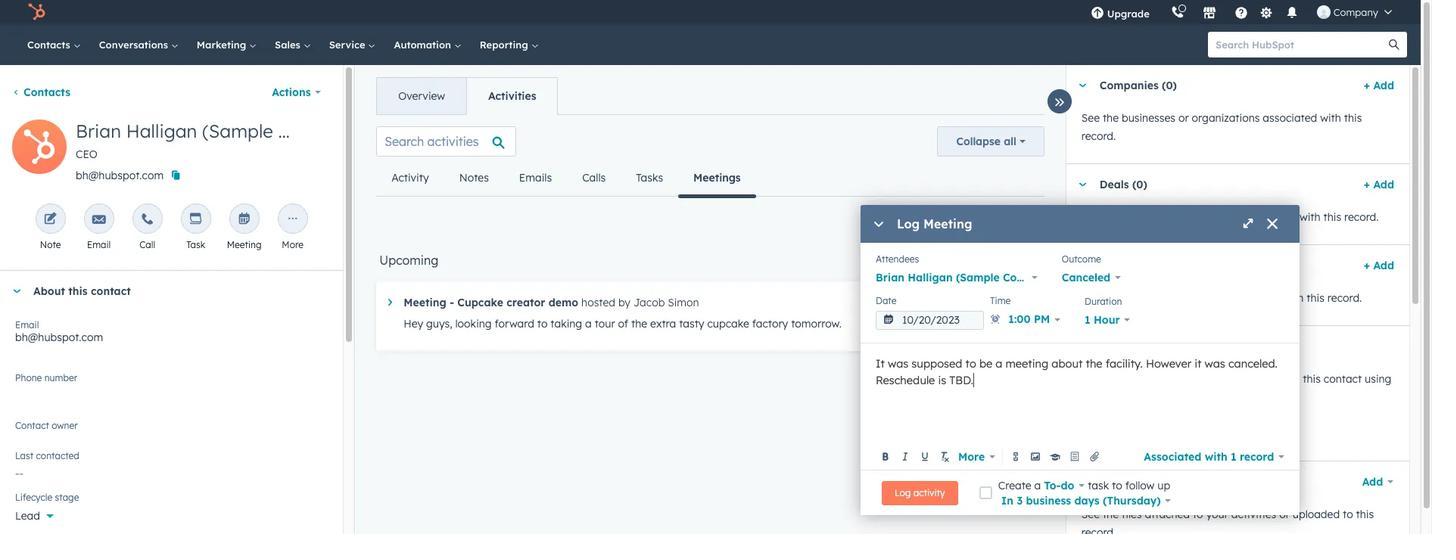 Task type: vqa. For each thing, say whether or not it's contained in the screenshot.
"You're" associated with You're available
no



Task type: locate. For each thing, give the bounding box(es) containing it.
bh@hubspot.com down ceo
[[76, 169, 164, 182]]

pm
[[1034, 313, 1050, 326]]

2 track from the top
[[1082, 292, 1109, 305]]

about this contact
[[33, 285, 131, 298]]

0 horizontal spatial 1
[[1085, 313, 1091, 327]]

0 vertical spatial + add
[[1364, 79, 1395, 92]]

with for collect and track payments associated with this contact using hubspot payments.
[[1279, 373, 1300, 386]]

was right the it
[[1205, 357, 1226, 371]]

1 caret image from the top
[[1079, 84, 1088, 87]]

0 vertical spatial more
[[282, 239, 304, 251]]

create up 3
[[999, 479, 1032, 493]]

brian up ceo
[[76, 120, 121, 142]]

2 vertical spatial + add
[[1364, 259, 1395, 273]]

task
[[1088, 479, 1109, 493]]

more button
[[956, 446, 999, 468]]

1 vertical spatial a
[[996, 357, 1003, 371]]

be
[[980, 357, 993, 371]]

activities
[[488, 89, 536, 103]]

number
[[44, 373, 77, 384]]

0 vertical spatial + add button
[[1364, 76, 1395, 95]]

contacts link down hubspot link
[[18, 24, 90, 65]]

note image
[[44, 213, 57, 227]]

or inside the see the businesses or organizations associated with this record.
[[1179, 111, 1189, 125]]

caret image left 'companies'
[[1079, 84, 1088, 87]]

tasks
[[636, 171, 663, 185]]

business
[[1026, 494, 1072, 508]]

0 horizontal spatial contact)
[[278, 120, 353, 142]]

notes
[[459, 171, 489, 185]]

reschedule
[[876, 373, 935, 388]]

0 horizontal spatial brian
[[76, 120, 121, 142]]

simon
[[668, 296, 699, 310]]

caret image left the about
[[12, 290, 21, 293]]

activities
[[1232, 508, 1277, 522]]

or inside see the files attached to your activities or uploaded to this record.
[[1280, 508, 1290, 522]]

associated right requests
[[1226, 292, 1280, 305]]

actions
[[272, 86, 311, 99]]

record.
[[1082, 129, 1116, 143], [1345, 210, 1379, 224], [1328, 292, 1362, 305], [1082, 526, 1116, 535]]

1 vertical spatial caret image
[[389, 299, 392, 306]]

caret image right do
[[1079, 480, 1088, 484]]

to inside it was supposed to be a meeting about the facility. however it was canceled. reschedule is tbd.
[[966, 357, 977, 371]]

1 vertical spatial + add
[[1364, 178, 1395, 192]]

deals (0)
[[1100, 178, 1148, 192]]

2 horizontal spatial a
[[1035, 479, 1041, 493]]

add inside "popup button"
[[1363, 476, 1384, 489]]

caret image down "upcoming"
[[389, 299, 392, 306]]

contacts
[[27, 39, 73, 51], [23, 86, 70, 99]]

hubspot image
[[27, 3, 45, 21]]

track the revenue opportunities associated with this record.
[[1082, 210, 1379, 224]]

forward
[[495, 317, 534, 331]]

calls
[[582, 171, 606, 185]]

hour
[[1094, 313, 1120, 327]]

1 horizontal spatial caret image
[[389, 299, 392, 306]]

0 vertical spatial see
[[1082, 111, 1100, 125]]

upgrade
[[1108, 8, 1150, 20]]

create inside button
[[966, 215, 995, 226]]

this inside see the files attached to your activities or uploaded to this record.
[[1357, 508, 1374, 522]]

a right be
[[996, 357, 1003, 371]]

payments (0)
[[1100, 340, 1171, 354]]

1 horizontal spatial create
[[999, 479, 1032, 493]]

create for create a
[[999, 479, 1032, 493]]

to left be
[[966, 357, 977, 371]]

create up the brian halligan (sample contact) popup button
[[966, 215, 995, 226]]

tasty
[[679, 317, 705, 331]]

1 navigation from the top
[[377, 77, 558, 115]]

1 horizontal spatial or
[[1280, 508, 1290, 522]]

the for see the businesses or organizations associated with this record.
[[1103, 111, 1119, 125]]

2 vertical spatial +
[[1364, 259, 1371, 273]]

1 + from the top
[[1364, 79, 1371, 92]]

halligan for brian halligan (sample contact) ceo
[[126, 120, 197, 142]]

contacts link up edit popup button
[[12, 86, 70, 99]]

up
[[1158, 479, 1171, 493]]

add
[[1374, 79, 1395, 92], [1374, 178, 1395, 192], [1374, 259, 1395, 273], [1363, 476, 1384, 489]]

activity
[[914, 487, 945, 499]]

(sample for brian halligan (sample contact) ceo
[[202, 120, 273, 142]]

the inside see the files attached to your activities or uploaded to this record.
[[1103, 508, 1119, 522]]

associated down canceled.
[[1222, 373, 1276, 386]]

brian for brian halligan (sample contact)
[[876, 271, 905, 285]]

(0) for tickets (0)
[[1141, 259, 1156, 273]]

track
[[1082, 210, 1109, 224], [1082, 292, 1109, 305]]

track down deals
[[1082, 210, 1109, 224]]

with for track the revenue opportunities associated with this record.
[[1300, 210, 1321, 224]]

(sample down actions at left top
[[202, 120, 273, 142]]

contacts down hubspot link
[[27, 39, 73, 51]]

sales link
[[266, 24, 320, 65]]

the for track the customer requests associated with this record.
[[1112, 292, 1128, 305]]

0 horizontal spatial a
[[585, 317, 592, 331]]

halligan
[[126, 120, 197, 142], [908, 271, 953, 285]]

lead
[[15, 510, 40, 523]]

brian for brian halligan (sample contact) ceo
[[76, 120, 121, 142]]

search image
[[1389, 39, 1400, 50]]

track
[[1141, 373, 1166, 386]]

1 vertical spatial + add button
[[1364, 176, 1395, 194]]

the inside meeting - cupcake creator demo hosted by jacob simon hey guys, looking forward to taking a tour of the extra tasty cupcake factory tomorrow.
[[632, 317, 648, 331]]

(0) right tickets
[[1141, 259, 1156, 273]]

to left taking
[[537, 317, 548, 331]]

(sample inside brian halligan (sample contact) ceo
[[202, 120, 273, 142]]

1 vertical spatial contacts
[[23, 86, 70, 99]]

with inside the see the businesses or organizations associated with this record.
[[1321, 111, 1342, 125]]

0 vertical spatial contact)
[[278, 120, 353, 142]]

contacted
[[36, 451, 79, 462]]

brian down attendees
[[876, 271, 905, 285]]

the left files
[[1103, 508, 1119, 522]]

1 vertical spatial brian
[[876, 271, 905, 285]]

contact) down actions popup button
[[278, 120, 353, 142]]

contact) for brian halligan (sample contact) ceo
[[278, 120, 353, 142]]

bh@hubspot.com up the number
[[15, 331, 103, 345]]

1 vertical spatial halligan
[[908, 271, 953, 285]]

Search HubSpot search field
[[1208, 32, 1394, 58]]

0 horizontal spatial or
[[1179, 111, 1189, 125]]

to-
[[1044, 479, 1061, 493]]

0 vertical spatial email
[[87, 239, 111, 251]]

a left tour
[[585, 317, 592, 331]]

email down the about
[[15, 320, 39, 331]]

owner
[[52, 420, 78, 432], [33, 426, 63, 440]]

1 horizontal spatial email
[[87, 239, 111, 251]]

+
[[1364, 79, 1371, 92], [1364, 178, 1371, 192], [1364, 259, 1371, 273]]

contacts link
[[18, 24, 90, 65], [12, 86, 70, 99]]

1 vertical spatial contact)
[[1003, 271, 1049, 285]]

log left activity
[[895, 487, 911, 499]]

+ add for this
[[1364, 79, 1395, 92]]

see for see the businesses or organizations associated with this record.
[[1082, 111, 1100, 125]]

see inside the see the businesses or organizations associated with this record.
[[1082, 111, 1100, 125]]

+ add button for see the businesses or organizations associated with this record.
[[1364, 76, 1395, 95]]

supposed
[[912, 357, 963, 371]]

to left your
[[1193, 508, 1204, 522]]

with inside collect and track payments associated with this contact using hubspot payments.
[[1279, 373, 1300, 386]]

1 vertical spatial track
[[1082, 292, 1109, 305]]

caret image up "canceled"
[[1079, 264, 1088, 268]]

caret image
[[12, 290, 21, 293], [389, 299, 392, 306]]

in
[[1002, 494, 1014, 508]]

email image
[[92, 213, 106, 227]]

contact) inside popup button
[[1003, 271, 1049, 285]]

upgrade image
[[1091, 7, 1104, 20]]

see inside see the files attached to your activities or uploaded to this record.
[[1082, 508, 1100, 522]]

0 vertical spatial contact
[[91, 285, 131, 298]]

payments.
[[1129, 391, 1181, 404]]

2 see from the top
[[1082, 508, 1100, 522]]

note
[[40, 239, 61, 251]]

with inside popup button
[[1205, 450, 1228, 464]]

1 vertical spatial contacts link
[[12, 86, 70, 99]]

was right it
[[888, 357, 909, 371]]

1 horizontal spatial more
[[959, 450, 985, 464]]

halligan for brian halligan (sample contact)
[[908, 271, 953, 285]]

notifications button
[[1279, 0, 1305, 24]]

last contacted
[[15, 451, 79, 462]]

associated for requests
[[1226, 292, 1280, 305]]

upcoming feed
[[364, 114, 1057, 370]]

to inside meeting - cupcake creator demo hosted by jacob simon hey guys, looking forward to taking a tour of the extra tasty cupcake factory tomorrow.
[[537, 317, 548, 331]]

(sample up time
[[956, 271, 1000, 285]]

in 3 business days (thursday)
[[1002, 494, 1161, 508]]

caret image inside companies (0) dropdown button
[[1079, 84, 1088, 87]]

2 + from the top
[[1364, 178, 1371, 192]]

marketplaces image
[[1203, 7, 1217, 20]]

brian inside brian halligan (sample contact) ceo
[[76, 120, 121, 142]]

contact right the about
[[91, 285, 131, 298]]

log activity button
[[882, 481, 958, 505]]

1 + add button from the top
[[1364, 76, 1395, 95]]

1 horizontal spatial brian
[[876, 271, 905, 285]]

meeting
[[897, 215, 931, 226], [997, 215, 1032, 226], [924, 217, 973, 232], [227, 239, 262, 251], [404, 296, 446, 310]]

1 vertical spatial email
[[15, 320, 39, 331]]

associated right organizations
[[1263, 111, 1318, 125]]

contacts up edit popup button
[[23, 86, 70, 99]]

contact) up time
[[1003, 271, 1049, 285]]

2 was from the left
[[1205, 357, 1226, 371]]

record. inside see the files attached to your activities or uploaded to this record.
[[1082, 526, 1116, 535]]

tickets
[[1100, 259, 1138, 273]]

halligan inside the brian halligan (sample contact) popup button
[[908, 271, 953, 285]]

1 vertical spatial navigation
[[377, 160, 756, 198]]

menu item
[[1161, 0, 1164, 24]]

to
[[537, 317, 548, 331], [966, 357, 977, 371], [1112, 479, 1123, 493], [1193, 508, 1204, 522], [1343, 508, 1354, 522]]

1 horizontal spatial contact)
[[1003, 271, 1049, 285]]

0 horizontal spatial email
[[15, 320, 39, 331]]

navigation
[[377, 77, 558, 115], [377, 160, 756, 198]]

2 vertical spatial a
[[1035, 479, 1041, 493]]

1 vertical spatial create
[[999, 479, 1032, 493]]

1 left record
[[1231, 450, 1237, 464]]

this inside collect and track payments associated with this contact using hubspot payments.
[[1303, 373, 1321, 386]]

0 vertical spatial (sample
[[202, 120, 273, 142]]

companies (0) button
[[1067, 65, 1358, 106]]

lifecycle stage
[[15, 492, 79, 504]]

see
[[1082, 111, 1100, 125], [1082, 508, 1100, 522]]

Last contacted text field
[[15, 460, 328, 484]]

email down email image
[[87, 239, 111, 251]]

1:00 pm
[[1009, 313, 1050, 326]]

taking
[[551, 317, 582, 331]]

email inside email bh@hubspot.com
[[15, 320, 39, 331]]

by
[[619, 296, 631, 310]]

3 + add button from the top
[[1364, 257, 1395, 275]]

email for email bh@hubspot.com
[[15, 320, 39, 331]]

email
[[87, 239, 111, 251], [15, 320, 39, 331]]

1 vertical spatial (sample
[[956, 271, 1000, 285]]

(sample for brian halligan (sample contact)
[[956, 271, 1000, 285]]

a left to-
[[1035, 479, 1041, 493]]

to-do
[[1044, 479, 1075, 493]]

about this contact button
[[0, 271, 328, 312]]

caret image
[[1079, 84, 1088, 87], [1079, 183, 1088, 187], [1079, 264, 1088, 268], [1079, 480, 1088, 484]]

1 vertical spatial contact
[[1324, 373, 1362, 386]]

(sample inside popup button
[[956, 271, 1000, 285]]

4 caret image from the top
[[1079, 480, 1088, 484]]

(0) up businesses
[[1162, 79, 1177, 92]]

1 horizontal spatial a
[[996, 357, 1003, 371]]

associated right 'opportunities'
[[1243, 210, 1297, 224]]

0 vertical spatial +
[[1364, 79, 1371, 92]]

caret image left deals
[[1079, 183, 1088, 187]]

meeting inside meeting - cupcake creator demo hosted by jacob simon hey guys, looking forward to taking a tour of the extra tasty cupcake factory tomorrow.
[[404, 296, 446, 310]]

create meeting button
[[953, 209, 1045, 233]]

1 track from the top
[[1082, 210, 1109, 224]]

1 vertical spatial +
[[1364, 178, 1371, 192]]

marketing
[[197, 39, 249, 51]]

menu
[[1080, 0, 1403, 24]]

2 caret image from the top
[[1079, 183, 1088, 187]]

(0) up however
[[1156, 340, 1171, 354]]

contact inside dropdown button
[[91, 285, 131, 298]]

1 left the hour on the bottom right
[[1085, 313, 1091, 327]]

caret image inside deals (0) dropdown button
[[1079, 183, 1088, 187]]

0 horizontal spatial create
[[966, 215, 995, 226]]

1 vertical spatial more
[[959, 450, 985, 464]]

see down 'companies'
[[1082, 111, 1100, 125]]

3 + from the top
[[1364, 259, 1371, 273]]

caret image inside the tickets (0) "dropdown button"
[[1079, 264, 1088, 268]]

call image
[[141, 213, 154, 227]]

the up the 1 hour "popup button"
[[1112, 292, 1128, 305]]

0 horizontal spatial (sample
[[202, 120, 273, 142]]

add for 3rd + add button from the top of the page
[[1374, 259, 1395, 273]]

log right 'minimize dialog' icon
[[897, 217, 920, 232]]

log up attendees
[[878, 215, 894, 226]]

lead button
[[15, 501, 328, 526]]

brian halligan (sample contact)
[[876, 271, 1049, 285]]

associated inside collect and track payments associated with this contact using hubspot payments.
[[1222, 373, 1276, 386]]

create meeting
[[966, 215, 1032, 226]]

the right of
[[632, 317, 648, 331]]

the left revenue
[[1112, 210, 1128, 224]]

1:00 pm button
[[990, 309, 1061, 332]]

associated with 1 record button
[[1144, 446, 1285, 468]]

was
[[888, 357, 909, 371], [1205, 357, 1226, 371]]

activity button
[[377, 160, 444, 196]]

0 vertical spatial or
[[1179, 111, 1189, 125]]

0 vertical spatial track
[[1082, 210, 1109, 224]]

log inside upcoming 'feed'
[[878, 215, 894, 226]]

0 horizontal spatial contact
[[91, 285, 131, 298]]

1 + add from the top
[[1364, 79, 1395, 92]]

track down canceled popup button on the right of the page
[[1082, 292, 1109, 305]]

+ add button
[[1364, 76, 1395, 95], [1364, 176, 1395, 194], [1364, 257, 1395, 275]]

track for track the customer requests associated with this record.
[[1082, 292, 1109, 305]]

0 horizontal spatial was
[[888, 357, 909, 371]]

3 caret image from the top
[[1079, 264, 1088, 268]]

help image
[[1235, 7, 1248, 20]]

contact) inside brian halligan (sample contact) ceo
[[278, 120, 353, 142]]

contact left using
[[1324, 373, 1362, 386]]

1 vertical spatial or
[[1280, 508, 1290, 522]]

the inside the see the businesses or organizations associated with this record.
[[1103, 111, 1119, 125]]

0 horizontal spatial caret image
[[12, 290, 21, 293]]

meetings
[[694, 171, 741, 185]]

contact) for brian halligan (sample contact)
[[1003, 271, 1049, 285]]

service link
[[320, 24, 385, 65]]

see down days
[[1082, 508, 1100, 522]]

log for log meeting button
[[878, 215, 894, 226]]

conversations
[[99, 39, 171, 51]]

associated with 1 record
[[1144, 450, 1275, 464]]

1 horizontal spatial contact
[[1324, 373, 1362, 386]]

a inside it was supposed to be a meeting about the facility. however it was canceled. reschedule is tbd.
[[996, 357, 1003, 371]]

the down 'companies'
[[1103, 111, 1119, 125]]

time
[[990, 295, 1011, 307]]

minimize dialog image
[[873, 219, 885, 231]]

(sample
[[202, 120, 273, 142], [956, 271, 1000, 285]]

1
[[1085, 313, 1091, 327], [1231, 450, 1237, 464]]

1 horizontal spatial (sample
[[956, 271, 1000, 285]]

1 vertical spatial 1
[[1231, 450, 1237, 464]]

the up collect
[[1086, 357, 1103, 371]]

0 vertical spatial create
[[966, 215, 995, 226]]

0 vertical spatial halligan
[[126, 120, 197, 142]]

or right businesses
[[1179, 111, 1189, 125]]

2 + add from the top
[[1364, 178, 1395, 192]]

or right activities
[[1280, 508, 1290, 522]]

(0) right deals
[[1133, 178, 1148, 192]]

1 see from the top
[[1082, 111, 1100, 125]]

0 vertical spatial brian
[[76, 120, 121, 142]]

add button
[[1353, 467, 1395, 497]]

(0) for deals (0)
[[1133, 178, 1148, 192]]

1 vertical spatial see
[[1082, 508, 1100, 522]]

1 horizontal spatial was
[[1205, 357, 1226, 371]]

(0) inside "dropdown button"
[[1141, 259, 1156, 273]]

0 vertical spatial 1
[[1085, 313, 1091, 327]]

navigation containing activity
[[377, 160, 756, 198]]

activity
[[392, 171, 429, 185]]

0 vertical spatial caret image
[[12, 290, 21, 293]]

calls button
[[567, 160, 621, 196]]

record
[[1240, 450, 1275, 464]]

service
[[329, 39, 368, 51]]

create
[[966, 215, 995, 226], [999, 479, 1032, 493]]

all
[[1004, 135, 1017, 148]]

1 horizontal spatial 1
[[1231, 450, 1237, 464]]

log for log activity button at the bottom right
[[895, 487, 911, 499]]

2 navigation from the top
[[377, 160, 756, 198]]

0 horizontal spatial halligan
[[126, 120, 197, 142]]

2 + add button from the top
[[1364, 176, 1395, 194]]

more
[[282, 239, 304, 251], [959, 450, 985, 464]]

0 vertical spatial navigation
[[377, 77, 558, 115]]

0 vertical spatial a
[[585, 317, 592, 331]]

2 vertical spatial + add button
[[1364, 257, 1395, 275]]

log activity
[[895, 487, 945, 499]]

caret image for companies
[[1079, 84, 1088, 87]]

brian inside the brian halligan (sample contact) popup button
[[876, 271, 905, 285]]

1 horizontal spatial halligan
[[908, 271, 953, 285]]

1 vertical spatial bh@hubspot.com
[[15, 331, 103, 345]]

halligan inside brian halligan (sample contact) ceo
[[126, 120, 197, 142]]



Task type: describe. For each thing, give the bounding box(es) containing it.
close dialog image
[[1267, 219, 1279, 231]]

no
[[15, 426, 30, 440]]

of
[[618, 317, 629, 331]]

caret image for deals
[[1079, 183, 1088, 187]]

actions button
[[262, 77, 331, 108]]

1 was from the left
[[888, 357, 909, 371]]

payments
[[1169, 373, 1219, 386]]

search button
[[1382, 32, 1408, 58]]

track the customer requests associated with this record.
[[1082, 292, 1362, 305]]

0 vertical spatial contacts
[[27, 39, 73, 51]]

collect
[[1082, 373, 1116, 386]]

tomorrow.
[[791, 317, 842, 331]]

cupcake
[[458, 296, 504, 310]]

settings link
[[1258, 4, 1276, 20]]

caret image inside attachments dropdown button
[[1079, 480, 1088, 484]]

more image
[[286, 213, 300, 227]]

days
[[1075, 494, 1100, 508]]

associated for payments
[[1222, 373, 1276, 386]]

1 inside popup button
[[1231, 450, 1237, 464]]

cupcake
[[708, 317, 749, 331]]

requests
[[1180, 292, 1223, 305]]

company
[[1334, 6, 1379, 18]]

phone number
[[15, 373, 77, 384]]

3 + add from the top
[[1364, 259, 1395, 273]]

settings image
[[1260, 6, 1274, 20]]

collapse all button
[[938, 126, 1045, 157]]

Search activities search field
[[377, 126, 517, 157]]

caret image inside about this contact dropdown button
[[12, 290, 21, 293]]

marketplaces button
[[1194, 0, 1226, 24]]

add for track the revenue opportunities associated with this record. + add button
[[1374, 178, 1395, 192]]

date
[[876, 295, 897, 307]]

add for + add button corresponding to see the businesses or organizations associated with this record.
[[1374, 79, 1395, 92]]

contact
[[15, 420, 49, 432]]

canceled
[[1062, 271, 1111, 285]]

jacob
[[634, 296, 665, 310]]

0 horizontal spatial more
[[282, 239, 304, 251]]

0 vertical spatial bh@hubspot.com
[[76, 169, 164, 182]]

record. inside the see the businesses or organizations associated with this record.
[[1082, 129, 1116, 143]]

payments
[[1100, 340, 1152, 354]]

create for create meeting
[[966, 215, 995, 226]]

creator
[[507, 296, 546, 310]]

calling icon image
[[1171, 6, 1185, 20]]

log meeting inside button
[[878, 215, 931, 226]]

collapse all
[[957, 135, 1017, 148]]

your
[[1207, 508, 1229, 522]]

menu containing company
[[1080, 0, 1403, 24]]

this inside the see the businesses or organizations associated with this record.
[[1345, 111, 1362, 125]]

attachments
[[1100, 476, 1167, 489]]

using
[[1365, 373, 1392, 386]]

email bh@hubspot.com
[[15, 320, 103, 345]]

this inside dropdown button
[[68, 285, 88, 298]]

(0) for payments (0)
[[1156, 340, 1171, 354]]

uploaded
[[1293, 508, 1340, 522]]

it
[[876, 357, 885, 371]]

navigation containing overview
[[377, 77, 558, 115]]

MM/DD/YYYY text field
[[876, 311, 984, 330]]

1:00
[[1009, 313, 1031, 326]]

duration
[[1085, 296, 1122, 307]]

the inside it was supposed to be a meeting about the facility. however it was canceled. reschedule is tbd.
[[1086, 357, 1103, 371]]

expand dialog image
[[1243, 219, 1255, 231]]

phone
[[15, 373, 42, 384]]

call
[[139, 239, 155, 251]]

marketing link
[[188, 24, 266, 65]]

navigation inside upcoming 'feed'
[[377, 160, 756, 198]]

associated
[[1144, 450, 1202, 464]]

notifications image
[[1286, 7, 1299, 20]]

meeting image
[[237, 213, 251, 227]]

and
[[1119, 373, 1138, 386]]

the for track the revenue opportunities associated with this record.
[[1112, 210, 1128, 224]]

hubspot link
[[18, 3, 57, 21]]

brian halligan (sample contact) ceo
[[76, 120, 353, 161]]

jacob simon image
[[1317, 5, 1331, 19]]

companies (0)
[[1100, 79, 1177, 92]]

emails button
[[504, 160, 567, 196]]

1 hour
[[1085, 313, 1120, 327]]

deals
[[1100, 178, 1129, 192]]

Phone number text field
[[15, 370, 328, 401]]

outcome
[[1062, 254, 1102, 265]]

a inside meeting - cupcake creator demo hosted by jacob simon hey guys, looking forward to taking a tour of the extra tasty cupcake factory tomorrow.
[[585, 317, 592, 331]]

customer
[[1130, 292, 1177, 305]]

tasks button
[[621, 160, 679, 196]]

attached
[[1145, 508, 1190, 522]]

overview button
[[377, 78, 466, 114]]

collect and track payments associated with this contact using hubspot payments.
[[1082, 373, 1392, 404]]

associated for opportunities
[[1243, 210, 1297, 224]]

meeting - cupcake creator demo hosted by jacob simon hey guys, looking forward to taking a tour of the extra tasty cupcake factory tomorrow.
[[404, 296, 842, 331]]

sales
[[275, 39, 303, 51]]

contact inside collect and track payments associated with this contact using hubspot payments.
[[1324, 373, 1362, 386]]

+ for record.
[[1364, 178, 1371, 192]]

the for see the files attached to your activities or uploaded to this record.
[[1103, 508, 1119, 522]]

calling icon button
[[1165, 2, 1191, 22]]

see the businesses or organizations associated with this record.
[[1082, 111, 1362, 143]]

associated inside the see the businesses or organizations associated with this record.
[[1263, 111, 1318, 125]]

more inside the more popup button
[[959, 450, 985, 464]]

is
[[938, 373, 947, 388]]

1 inside "popup button"
[[1085, 313, 1091, 327]]

see for see the files attached to your activities or uploaded to this record.
[[1082, 508, 1100, 522]]

looking
[[456, 317, 492, 331]]

tickets (0) button
[[1067, 245, 1358, 286]]

owner up contacted
[[52, 420, 78, 432]]

to right uploaded
[[1343, 508, 1354, 522]]

follow
[[1126, 479, 1155, 493]]

log meeting button
[[865, 209, 944, 233]]

task image
[[189, 213, 203, 227]]

to right task in the right bottom of the page
[[1112, 479, 1123, 493]]

+ add for record.
[[1364, 178, 1395, 192]]

+ for this
[[1364, 79, 1371, 92]]

caret image inside upcoming 'feed'
[[389, 299, 392, 306]]

opportunities
[[1173, 210, 1240, 224]]

-
[[450, 296, 454, 310]]

track for track the revenue opportunities associated with this record.
[[1082, 210, 1109, 224]]

reporting
[[480, 39, 531, 51]]

create a
[[999, 479, 1044, 493]]

notes button
[[444, 160, 504, 196]]

3
[[1017, 494, 1023, 508]]

emails
[[519, 171, 552, 185]]

email for email
[[87, 239, 111, 251]]

company button
[[1308, 0, 1402, 24]]

in 3 business days (thursday) button
[[1002, 492, 1172, 510]]

with for track the customer requests associated with this record.
[[1283, 292, 1304, 305]]

brian halligan (sample contact) button
[[876, 267, 1049, 288]]

meetings button
[[679, 160, 756, 198]]

do
[[1061, 479, 1075, 493]]

(0) for companies (0)
[[1162, 79, 1177, 92]]

automation
[[394, 39, 454, 51]]

+ add button for track the revenue opportunities associated with this record.
[[1364, 176, 1395, 194]]

attachments button
[[1067, 462, 1347, 503]]

files
[[1122, 508, 1142, 522]]

owner up 'last contacted'
[[33, 426, 63, 440]]

canceled button
[[1062, 267, 1121, 288]]

about
[[1052, 357, 1083, 371]]

collapse
[[957, 135, 1001, 148]]

0 vertical spatial contacts link
[[18, 24, 90, 65]]

activities button
[[466, 78, 558, 114]]

no owner button
[[15, 418, 328, 443]]

caret image for tickets
[[1079, 264, 1088, 268]]



